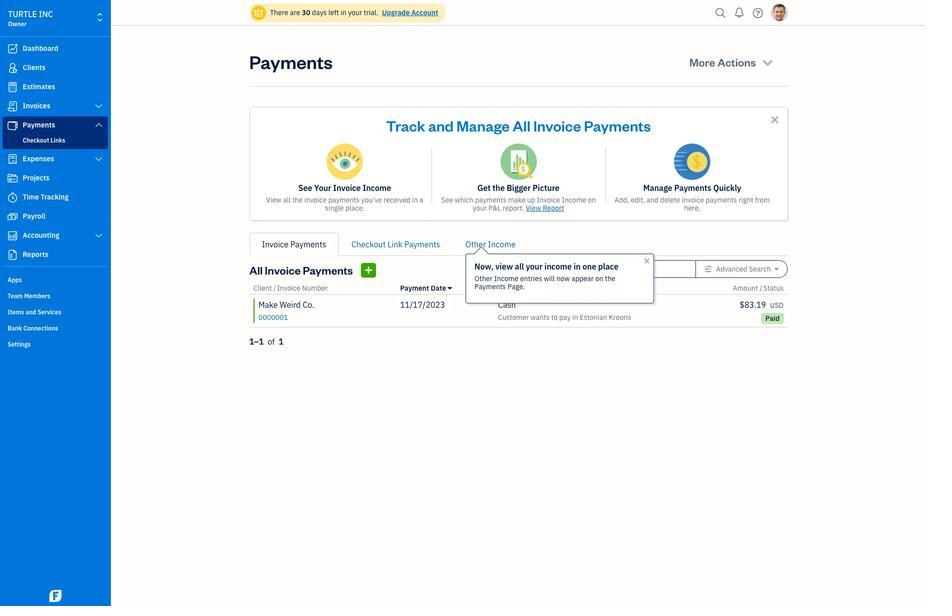 Task type: vqa. For each thing, say whether or not it's contained in the screenshot.
Download the app button
no



Task type: locate. For each thing, give the bounding box(es) containing it.
0 vertical spatial checkout
[[23, 137, 49, 144]]

see for which
[[442, 196, 453, 205]]

client / invoice number
[[254, 284, 328, 293]]

2 horizontal spatial payments
[[706, 196, 738, 205]]

invoice inside invoice payments link
[[262, 240, 289, 250]]

and right items
[[26, 309, 36, 316]]

more
[[690, 55, 716, 69]]

clients link
[[3, 59, 108, 77]]

invoice inside "see your invoice income view all the invoice payments you've received in a single place."
[[305, 196, 327, 205]]

1 horizontal spatial close image
[[770, 114, 781, 126]]

chevron large down image up checkout links link
[[94, 121, 103, 129]]

0 horizontal spatial the
[[293, 196, 303, 205]]

/ right type
[[515, 284, 518, 293]]

connections
[[23, 325, 58, 333]]

2 invoice from the left
[[682, 196, 705, 205]]

/ right client
[[274, 284, 276, 293]]

/ for internal
[[515, 284, 518, 293]]

services
[[38, 309, 61, 316]]

your up entries
[[526, 262, 543, 272]]

up
[[528, 196, 536, 205]]

2 vertical spatial your
[[526, 262, 543, 272]]

pay
[[560, 313, 571, 322]]

and right edit,
[[647, 196, 659, 205]]

client
[[254, 284, 272, 293]]

income inside see which payments make up invoice income on your p&l report.
[[562, 196, 587, 205]]

freshbooks image
[[47, 591, 64, 603]]

1 vertical spatial see
[[442, 196, 453, 205]]

0 horizontal spatial and
[[26, 309, 36, 316]]

bank connections
[[8, 325, 58, 333]]

one
[[583, 262, 597, 272]]

1 horizontal spatial all
[[513, 116, 531, 135]]

other up now,
[[466, 240, 486, 250]]

all invoice payments
[[250, 263, 353, 278]]

received
[[384, 196, 411, 205]]

1 horizontal spatial all
[[515, 262, 525, 272]]

settings
[[8, 341, 31, 349]]

other inside 'link'
[[466, 240, 486, 250]]

main element
[[0, 0, 136, 607]]

see your invoice income image
[[327, 144, 363, 180]]

other down now,
[[475, 274, 493, 284]]

1 vertical spatial all
[[515, 262, 525, 272]]

see inside "see your invoice income view all the invoice payments you've received in a single place."
[[299, 183, 313, 193]]

right
[[739, 196, 754, 205]]

1 horizontal spatial checkout
[[352, 240, 386, 250]]

amount button
[[733, 284, 759, 293]]

view up invoice payments on the left top of page
[[266, 196, 282, 205]]

chevron large down image inside accounting link
[[94, 232, 103, 240]]

invoice for your
[[305, 196, 327, 205]]

dashboard
[[23, 44, 58, 53]]

caretdown image inside payment date button
[[448, 285, 452, 293]]

2 / from the left
[[515, 284, 518, 293]]

track
[[387, 116, 426, 135]]

/ left the status
[[760, 284, 763, 293]]

projects
[[23, 174, 50, 183]]

1 invoice from the left
[[305, 196, 327, 205]]

30
[[302, 8, 311, 17]]

invoice for payments
[[682, 196, 705, 205]]

on left "add,"
[[588, 196, 596, 205]]

and
[[429, 116, 454, 135], [647, 196, 659, 205], [26, 309, 36, 316]]

type / internal notes
[[498, 284, 565, 293]]

apps link
[[3, 272, 108, 288]]

0 horizontal spatial checkout
[[23, 137, 49, 144]]

0 horizontal spatial close image
[[643, 257, 652, 265]]

your inside now, view all your income in one place other income entries will now appear on the payments page.
[[526, 262, 543, 272]]

settings link
[[3, 337, 108, 352]]

there
[[270, 8, 289, 17]]

2 horizontal spatial /
[[760, 284, 763, 293]]

2 chevron large down image from the top
[[94, 232, 103, 240]]

payments down the get
[[476, 196, 507, 205]]

1 vertical spatial your
[[473, 204, 487, 213]]

view
[[496, 262, 513, 272]]

caretdown image right search
[[775, 265, 779, 273]]

income up you've
[[363, 183, 391, 193]]

0 vertical spatial your
[[348, 8, 362, 17]]

in left one at the right
[[574, 262, 581, 272]]

in for cash
[[573, 313, 579, 322]]

chevron large down image
[[94, 102, 103, 110], [94, 232, 103, 240]]

/
[[274, 284, 276, 293], [515, 284, 518, 293], [760, 284, 763, 293]]

see your invoice income view all the invoice payments you've received in a single place.
[[266, 183, 424, 213]]

0 vertical spatial and
[[429, 116, 454, 135]]

2 vertical spatial the
[[606, 274, 616, 284]]

0 vertical spatial the
[[493, 183, 505, 193]]

1 horizontal spatial your
[[473, 204, 487, 213]]

2 vertical spatial and
[[26, 309, 36, 316]]

payments down quickly
[[706, 196, 738, 205]]

your left trial.
[[348, 8, 362, 17]]

checkout up 'expenses' at the left of the page
[[23, 137, 49, 144]]

checkout links
[[23, 137, 65, 144]]

all right view
[[515, 262, 525, 272]]

chevron large down image inside invoices link
[[94, 102, 103, 110]]

the right the get
[[493, 183, 505, 193]]

1 vertical spatial on
[[596, 274, 604, 284]]

all up the get the bigger picture
[[513, 116, 531, 135]]

all
[[283, 196, 291, 205], [515, 262, 525, 272]]

all inside "see your invoice income view all the invoice payments you've received in a single place."
[[283, 196, 291, 205]]

wants
[[531, 313, 550, 322]]

1 horizontal spatial caretdown image
[[775, 265, 779, 273]]

income inside other income 'link'
[[488, 240, 516, 250]]

invoice down your
[[305, 196, 327, 205]]

crown image
[[254, 7, 264, 18]]

search
[[750, 265, 772, 274]]

0 horizontal spatial caretdown image
[[448, 285, 452, 293]]

items and services link
[[3, 305, 108, 320]]

the inside "see your invoice income view all the invoice payments you've received in a single place."
[[293, 196, 303, 205]]

1 vertical spatial chevron large down image
[[94, 155, 103, 163]]

income
[[363, 183, 391, 193], [562, 196, 587, 205], [488, 240, 516, 250], [495, 274, 519, 284]]

to
[[552, 313, 558, 322]]

checkout inside main element
[[23, 137, 49, 144]]

checkout up add a new payment image
[[352, 240, 386, 250]]

1 horizontal spatial and
[[429, 116, 454, 135]]

payments inside "see your invoice income view all the invoice payments you've received in a single place."
[[329, 196, 360, 205]]

estimates
[[23, 82, 55, 91]]

3 payments from the left
[[706, 196, 738, 205]]

date
[[431, 284, 447, 293]]

close image
[[770, 114, 781, 126], [643, 257, 652, 265]]

view right the make
[[526, 204, 542, 213]]

chevron large down image for payments
[[94, 121, 103, 129]]

0 vertical spatial see
[[299, 183, 313, 193]]

single
[[325, 204, 344, 213]]

caretdown image right date
[[448, 285, 452, 293]]

payroll link
[[3, 208, 108, 226]]

estimate image
[[7, 82, 19, 92]]

the inside now, view all your income in one place other income entries will now appear on the payments page.
[[606, 274, 616, 284]]

1 chevron large down image from the top
[[94, 121, 103, 129]]

cash customer wants to pay in estonian kroons
[[498, 300, 632, 322]]

0 horizontal spatial invoice
[[305, 196, 327, 205]]

all
[[513, 116, 531, 135], [250, 263, 263, 278]]

notes
[[546, 284, 565, 293]]

in right left
[[341, 8, 347, 17]]

1 chevron large down image from the top
[[94, 102, 103, 110]]

invoice inside see which payments make up invoice income on your p&l report.
[[537, 196, 561, 205]]

1 horizontal spatial invoice
[[682, 196, 705, 205]]

see for your
[[299, 183, 313, 193]]

customer
[[498, 313, 529, 322]]

actions
[[718, 55, 757, 69]]

view
[[266, 196, 282, 205], [526, 204, 542, 213]]

income up type button
[[495, 274, 519, 284]]

track and manage all invoice payments
[[387, 116, 651, 135]]

0 horizontal spatial all
[[250, 263, 263, 278]]

turtle
[[8, 9, 37, 19]]

and inside main element
[[26, 309, 36, 316]]

1 / from the left
[[274, 284, 276, 293]]

payments inside manage payments quickly add, edit, and delete invoice payments right from here.
[[706, 196, 738, 205]]

1 payments from the left
[[329, 196, 360, 205]]

payments down your
[[329, 196, 360, 205]]

payments for income
[[329, 196, 360, 205]]

weird
[[280, 300, 301, 310]]

1 horizontal spatial /
[[515, 284, 518, 293]]

get the bigger picture image
[[501, 144, 537, 180]]

expenses link
[[3, 150, 108, 169]]

$83.19 usd paid
[[740, 300, 784, 323]]

1 vertical spatial and
[[647, 196, 659, 205]]

chevron large down image down estimates link
[[94, 102, 103, 110]]

payments link
[[3, 117, 108, 135]]

type button
[[498, 284, 514, 293]]

payment
[[401, 284, 430, 293]]

1 horizontal spatial see
[[442, 196, 453, 205]]

0 horizontal spatial see
[[299, 183, 313, 193]]

chevron large down image
[[94, 121, 103, 129], [94, 155, 103, 163]]

0 vertical spatial other
[[466, 240, 486, 250]]

your
[[348, 8, 362, 17], [473, 204, 487, 213], [526, 262, 543, 272]]

chevron large down image for accounting
[[94, 232, 103, 240]]

invoice inside manage payments quickly add, edit, and delete invoice payments right from here.
[[682, 196, 705, 205]]

expense image
[[7, 154, 19, 164]]

and inside manage payments quickly add, edit, and delete invoice payments right from here.
[[647, 196, 659, 205]]

all up invoice payments link
[[283, 196, 291, 205]]

income up view
[[488, 240, 516, 250]]

other
[[466, 240, 486, 250], [475, 274, 493, 284]]

add a new payment image
[[364, 264, 374, 277]]

see inside see which payments make up invoice income on your p&l report.
[[442, 196, 453, 205]]

invoice right delete
[[682, 196, 705, 205]]

income right up
[[562, 196, 587, 205]]

in right pay at the bottom of page
[[573, 313, 579, 322]]

see left which
[[442, 196, 453, 205]]

see which payments make up invoice income on your p&l report.
[[442, 196, 596, 213]]

the down "place" at right
[[606, 274, 616, 284]]

and right track
[[429, 116, 454, 135]]

add,
[[615, 196, 630, 205]]

on down "place" at right
[[596, 274, 604, 284]]

in left a
[[412, 196, 418, 205]]

trial.
[[364, 8, 379, 17]]

0 horizontal spatial all
[[283, 196, 291, 205]]

on inside see which payments make up invoice income on your p&l report.
[[588, 196, 596, 205]]

settings image
[[705, 265, 713, 273]]

/ for invoice
[[274, 284, 276, 293]]

all inside now, view all your income in one place other income entries will now appear on the payments page.
[[515, 262, 525, 272]]

all up client
[[250, 263, 263, 278]]

0 horizontal spatial payments
[[329, 196, 360, 205]]

place
[[599, 262, 619, 272]]

make
[[259, 300, 278, 310]]

1 vertical spatial checkout
[[352, 240, 386, 250]]

1 horizontal spatial the
[[493, 183, 505, 193]]

usd
[[771, 301, 784, 310]]

$83.19
[[740, 300, 767, 310]]

in inside "see your invoice income view all the invoice payments you've received in a single place."
[[412, 196, 418, 205]]

your left p&l
[[473, 204, 487, 213]]

link
[[388, 240, 403, 250]]

in inside 'cash customer wants to pay in estonian kroons'
[[573, 313, 579, 322]]

invoice image
[[7, 101, 19, 112]]

1 horizontal spatial manage
[[644, 183, 673, 193]]

in inside now, view all your income in one place other income entries will now appear on the payments page.
[[574, 262, 581, 272]]

more actions button
[[681, 50, 784, 74]]

2 payments from the left
[[476, 196, 507, 205]]

0 horizontal spatial view
[[266, 196, 282, 205]]

0 horizontal spatial /
[[274, 284, 276, 293]]

here.
[[685, 204, 701, 213]]

3 / from the left
[[760, 284, 763, 293]]

1 vertical spatial the
[[293, 196, 303, 205]]

1 vertical spatial caretdown image
[[448, 285, 452, 293]]

get
[[478, 183, 491, 193]]

caretdown image
[[775, 265, 779, 273], [448, 285, 452, 293]]

timer image
[[7, 193, 19, 203]]

chevron large down image down payroll link
[[94, 232, 103, 240]]

the left single
[[293, 196, 303, 205]]

0 vertical spatial all
[[283, 196, 291, 205]]

1 vertical spatial chevron large down image
[[94, 232, 103, 240]]

0 vertical spatial chevron large down image
[[94, 121, 103, 129]]

0 vertical spatial on
[[588, 196, 596, 205]]

cash
[[498, 300, 516, 310]]

appear
[[572, 274, 594, 284]]

links
[[51, 137, 65, 144]]

2 horizontal spatial the
[[606, 274, 616, 284]]

2 horizontal spatial and
[[647, 196, 659, 205]]

2 chevron large down image from the top
[[94, 155, 103, 163]]

1 vertical spatial other
[[475, 274, 493, 284]]

0 vertical spatial manage
[[457, 116, 510, 135]]

payments for add,
[[706, 196, 738, 205]]

in
[[341, 8, 347, 17], [412, 196, 418, 205], [574, 262, 581, 272], [573, 313, 579, 322]]

estimates link
[[3, 78, 108, 96]]

1 vertical spatial manage
[[644, 183, 673, 193]]

chevron large down image down checkout links link
[[94, 155, 103, 163]]

2 horizontal spatial your
[[526, 262, 543, 272]]

1 horizontal spatial payments
[[476, 196, 507, 205]]

on
[[588, 196, 596, 205], [596, 274, 604, 284]]

see left your
[[299, 183, 313, 193]]

other inside now, view all your income in one place other income entries will now appear on the payments page.
[[475, 274, 493, 284]]

0 vertical spatial chevron large down image
[[94, 102, 103, 110]]

co.
[[303, 300, 315, 310]]



Task type: describe. For each thing, give the bounding box(es) containing it.
in for there
[[341, 8, 347, 17]]

payments inside see which payments make up invoice income on your p&l report.
[[476, 196, 507, 205]]

make
[[509, 196, 526, 205]]

amount / status
[[733, 284, 784, 293]]

1 vertical spatial close image
[[643, 257, 652, 265]]

client image
[[7, 63, 19, 73]]

time tracking link
[[3, 189, 108, 207]]

view report
[[526, 204, 565, 213]]

your inside see which payments make up invoice income on your p&l report.
[[473, 204, 487, 213]]

and for manage
[[429, 116, 454, 135]]

amount
[[733, 284, 759, 293]]

advanced search
[[717, 265, 772, 274]]

now, view all your income in one place other income entries will now appear on the payments page.
[[475, 262, 619, 292]]

items and services
[[8, 309, 61, 316]]

other income
[[466, 240, 516, 250]]

payments inside now, view all your income in one place other income entries will now appear on the payments page.
[[475, 283, 506, 292]]

upgrade
[[382, 8, 410, 17]]

place.
[[346, 204, 365, 213]]

from
[[756, 196, 771, 205]]

Search text field
[[589, 261, 680, 278]]

1–1 of 1
[[250, 337, 284, 347]]

on inside now, view all your income in one place other income entries will now appear on the payments page.
[[596, 274, 604, 284]]

1 vertical spatial all
[[250, 263, 263, 278]]

reports
[[23, 250, 48, 259]]

will
[[544, 274, 555, 284]]

chart image
[[7, 231, 19, 241]]

advanced
[[717, 265, 748, 274]]

notifications image
[[732, 3, 748, 23]]

number
[[302, 284, 328, 293]]

upgrade account link
[[380, 8, 439, 17]]

checkout link payments link
[[339, 233, 453, 256]]

edit,
[[631, 196, 646, 205]]

1 horizontal spatial view
[[526, 204, 542, 213]]

turtle inc owner
[[8, 9, 53, 28]]

money image
[[7, 212, 19, 222]]

picture
[[533, 183, 560, 193]]

delete
[[661, 196, 681, 205]]

0000001 link
[[259, 312, 288, 322]]

0 vertical spatial all
[[513, 116, 531, 135]]

dashboard image
[[7, 44, 19, 54]]

/ for status
[[760, 284, 763, 293]]

p&l
[[489, 204, 501, 213]]

time
[[23, 193, 39, 202]]

chevrondown image
[[761, 55, 775, 69]]

checkout for checkout links
[[23, 137, 49, 144]]

apps
[[8, 277, 22, 284]]

0 vertical spatial caretdown image
[[775, 265, 779, 273]]

invoice payments
[[262, 240, 327, 250]]

clients
[[23, 63, 46, 72]]

manage inside manage payments quickly add, edit, and delete invoice payments right from here.
[[644, 183, 673, 193]]

get the bigger picture
[[478, 183, 560, 193]]

are
[[290, 8, 300, 17]]

0000001
[[259, 313, 288, 322]]

payroll
[[23, 212, 46, 221]]

internal
[[519, 284, 545, 293]]

chevron large down image for invoices
[[94, 102, 103, 110]]

entries
[[521, 274, 543, 284]]

there are 30 days left in your trial. upgrade account
[[270, 8, 439, 17]]

manage payments quickly image
[[675, 144, 711, 180]]

0 vertical spatial close image
[[770, 114, 781, 126]]

payments inside main element
[[23, 121, 55, 130]]

quickly
[[714, 183, 742, 193]]

of
[[268, 337, 275, 347]]

now,
[[475, 262, 494, 272]]

expenses
[[23, 154, 54, 163]]

0 horizontal spatial your
[[348, 8, 362, 17]]

reports link
[[3, 246, 108, 264]]

now
[[557, 274, 570, 284]]

view inside "see your invoice income view all the invoice payments you've received in a single place."
[[266, 196, 282, 205]]

make weird co. 0000001
[[259, 300, 315, 322]]

invoice inside "see your invoice income view all the invoice payments you've received in a single place."
[[333, 183, 361, 193]]

members
[[24, 293, 50, 300]]

more actions
[[690, 55, 757, 69]]

estonian
[[580, 313, 608, 322]]

invoices
[[23, 101, 50, 110]]

manage payments quickly add, edit, and delete invoice payments right from here.
[[615, 183, 771, 213]]

which
[[455, 196, 474, 205]]

team
[[8, 293, 23, 300]]

inc
[[39, 9, 53, 19]]

0 horizontal spatial manage
[[457, 116, 510, 135]]

income inside "see your invoice income view all the invoice payments you've received in a single place."
[[363, 183, 391, 193]]

you've
[[362, 196, 382, 205]]

invoice payments link
[[250, 233, 339, 256]]

team members
[[8, 293, 50, 300]]

payment image
[[7, 121, 19, 131]]

search image
[[713, 5, 729, 20]]

time tracking
[[23, 193, 69, 202]]

invoices link
[[3, 97, 108, 116]]

income
[[545, 262, 572, 272]]

kroons
[[609, 313, 632, 322]]

report
[[543, 204, 565, 213]]

payments inside manage payments quickly add, edit, and delete invoice payments right from here.
[[675, 183, 712, 193]]

in for now,
[[574, 262, 581, 272]]

project image
[[7, 174, 19, 184]]

days
[[312, 8, 327, 17]]

dashboard link
[[3, 40, 108, 58]]

accounting
[[23, 231, 60, 240]]

report image
[[7, 250, 19, 260]]

advanced search button
[[697, 261, 787, 278]]

your
[[314, 183, 332, 193]]

status
[[764, 284, 784, 293]]

bank connections link
[[3, 321, 108, 336]]

11/17/2023
[[401, 300, 445, 310]]

and for services
[[26, 309, 36, 316]]

account
[[412, 8, 439, 17]]

go to help image
[[751, 5, 767, 20]]

left
[[329, 8, 339, 17]]

income inside now, view all your income in one place other income entries will now appear on the payments page.
[[495, 274, 519, 284]]

items
[[8, 309, 24, 316]]

report.
[[503, 204, 525, 213]]

checkout for checkout link payments
[[352, 240, 386, 250]]

chevron large down image for expenses
[[94, 155, 103, 163]]

payment date button
[[401, 284, 452, 293]]



